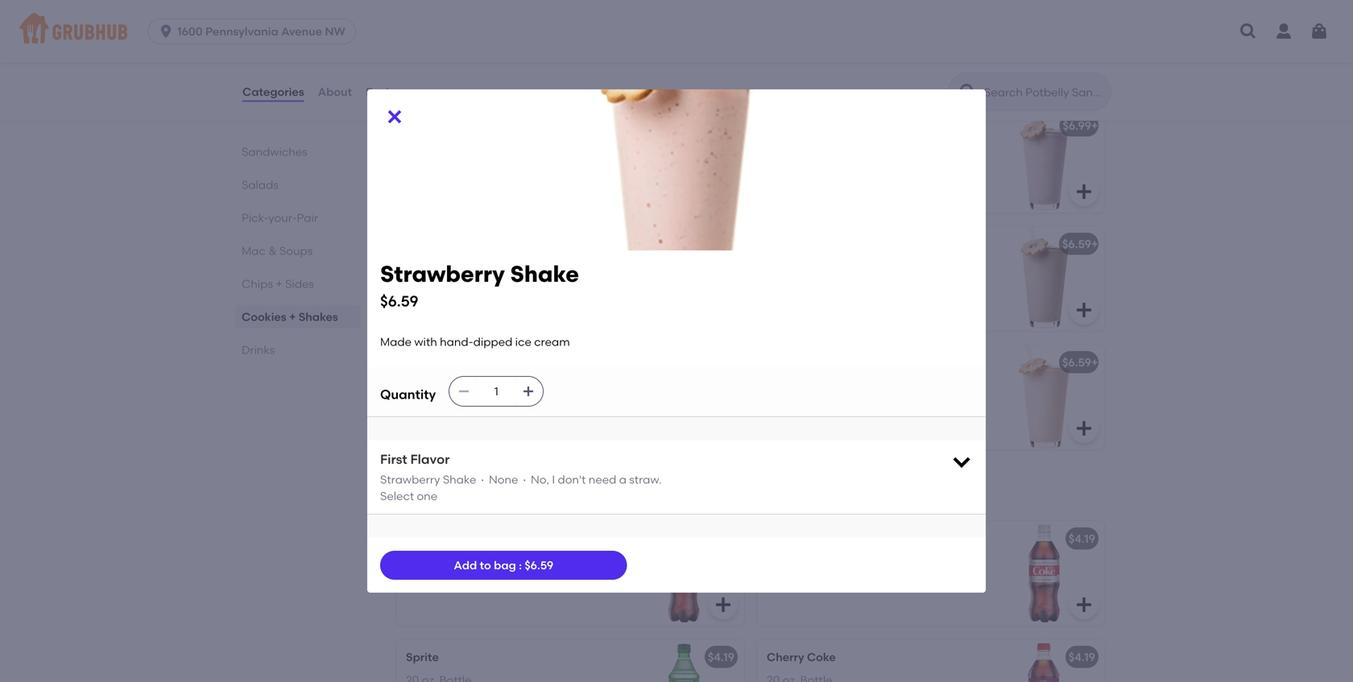 Task type: describe. For each thing, give the bounding box(es) containing it.
1 vertical spatial made
[[406, 379, 437, 392]]

strawberry for strawberry shake
[[406, 356, 467, 369]]

add to bag : $6.59
[[454, 559, 554, 572]]

2 vertical spatial hand-
[[466, 379, 499, 392]]

reviews button
[[365, 63, 411, 121]]

0 vertical spatial cream
[[534, 335, 570, 349]]

strawberry shake
[[406, 356, 504, 369]]

straw.
[[629, 473, 662, 487]]

cookies + shakes
[[242, 310, 338, 324]]

cold brew shake image
[[624, 226, 744, 331]]

sandwiches
[[242, 145, 308, 159]]

svg image inside the 1600 pennsylvania avenue nw button
[[158, 23, 174, 39]]

dipped inside "cold-brewed arabica coffee and hand-dipped vanilla ice cream. shake and wake!"
[[439, 276, 479, 290]]

flavor
[[410, 452, 450, 467]]

first
[[380, 452, 407, 467]]

salads
[[242, 178, 279, 192]]

vanilla
[[481, 276, 517, 290]]

avenue
[[281, 25, 322, 38]]

shake inside first flavor strawberry shake ∙ none ∙ no, i don't need a straw. select one
[[443, 473, 476, 487]]

diet
[[767, 532, 790, 546]]

reviews
[[366, 85, 411, 99]]

0 vertical spatial made with hand-dipped ice cream
[[380, 335, 570, 349]]

to
[[480, 559, 491, 572]]

bag of mini cookies image
[[624, 108, 744, 213]]

your-
[[269, 211, 297, 225]]

pick-
[[242, 211, 269, 225]]

one
[[417, 489, 438, 503]]

wake!
[[467, 293, 498, 307]]

cold-brewed arabica coffee and hand-dipped vanilla ice cream. shake and wake!
[[406, 260, 587, 307]]

soups
[[280, 244, 313, 258]]

cherry coke image
[[984, 640, 1105, 682]]

20 oz. bottle
[[406, 555, 472, 569]]

strawberry for strawberry shake $6.59
[[380, 260, 505, 287]]

about button
[[317, 63, 353, 121]]

hand- inside "cold-brewed arabica coffee and hand-dipped vanilla ice cream. shake and wake!"
[[406, 276, 439, 290]]

about
[[318, 85, 352, 99]]

add
[[454, 559, 477, 572]]

1600
[[177, 25, 203, 38]]

no,
[[531, 473, 549, 487]]

0 vertical spatial made
[[380, 335, 412, 349]]

of
[[431, 119, 442, 133]]

Search Potbelly Sandwich Works search field
[[983, 85, 1106, 100]]

0 vertical spatial $6.99 +
[[1063, 119, 1098, 133]]

mac & soups
[[242, 244, 313, 258]]

vanilla shake
[[767, 356, 841, 369]]

shakes
[[299, 310, 338, 324]]

categories
[[242, 85, 304, 99]]

20
[[406, 555, 419, 569]]

sides
[[285, 277, 314, 291]]

arabica
[[481, 260, 525, 274]]

mini
[[445, 119, 468, 133]]

&
[[268, 244, 277, 258]]

$6.59 + for "strawberry shake" image
[[702, 356, 737, 369]]

1600 pennsylvania avenue nw button
[[148, 19, 362, 44]]

categories button
[[242, 63, 305, 121]]

cream.
[[539, 276, 577, 290]]



Task type: locate. For each thing, give the bounding box(es) containing it.
ice inside "cold-brewed arabica coffee and hand-dipped vanilla ice cream. shake and wake!"
[[520, 276, 536, 290]]

shake
[[510, 260, 579, 287], [406, 293, 440, 307], [470, 356, 504, 369], [807, 356, 841, 369], [443, 473, 476, 487]]

need
[[589, 473, 617, 487]]

made with hand-dipped ice cream
[[380, 335, 570, 349], [406, 379, 596, 392]]

made up quantity
[[380, 335, 412, 349]]

chocolate shake image
[[984, 226, 1105, 331]]

svg image
[[1239, 22, 1258, 41], [1310, 22, 1329, 41], [714, 64, 733, 83], [714, 182, 733, 201], [1075, 182, 1094, 201], [522, 385, 535, 398], [951, 450, 973, 473], [1075, 595, 1094, 615]]

$6.09
[[705, 119, 735, 133]]

Input item quantity number field
[[479, 377, 514, 406]]

1 horizontal spatial cookies
[[471, 119, 515, 133]]

oreo® cookie shake image
[[984, 108, 1105, 213]]

1 vertical spatial strawberry
[[406, 356, 467, 369]]

search icon image
[[959, 82, 978, 102]]

0 vertical spatial $6.99
[[1063, 119, 1092, 133]]

i
[[552, 473, 555, 487]]

1 horizontal spatial $6.99 +
[[1063, 119, 1098, 133]]

2 ∙ from the left
[[521, 473, 528, 487]]

with
[[414, 335, 437, 349], [440, 379, 463, 392]]

strawberry inside "strawberry shake $6.59"
[[380, 260, 505, 287]]

oz.
[[422, 555, 437, 569]]

0 horizontal spatial ∙
[[479, 473, 486, 487]]

$6.99 +
[[1063, 119, 1098, 133], [702, 237, 737, 251]]

ice right input item quantity number field
[[541, 379, 557, 392]]

cream
[[534, 335, 570, 349], [560, 379, 596, 392]]

2 vertical spatial ice
[[541, 379, 557, 392]]

pick-your-pair
[[242, 211, 318, 225]]

0 vertical spatial cookies
[[471, 119, 515, 133]]

0 vertical spatial with
[[414, 335, 437, 349]]

cherry
[[767, 651, 804, 664]]

1 vertical spatial with
[[440, 379, 463, 392]]

strawberry up wake!
[[380, 260, 505, 287]]

1 vertical spatial $6.99 +
[[702, 237, 737, 251]]

strawberry up select
[[380, 473, 440, 487]]

svg image
[[158, 23, 174, 39], [1075, 64, 1094, 83], [385, 107, 404, 126], [1075, 301, 1094, 320], [458, 385, 471, 398], [1075, 419, 1094, 438], [714, 595, 733, 615]]

strawberry
[[380, 260, 505, 287], [406, 356, 467, 369], [380, 473, 440, 487]]

made with hand-dipped ice cream up strawberry shake
[[380, 335, 570, 349]]

nw
[[325, 25, 345, 38]]

0 horizontal spatial $6.99
[[702, 237, 731, 251]]

1 vertical spatial drinks
[[393, 483, 447, 504]]

0 horizontal spatial cookies
[[242, 310, 287, 324]]

1 horizontal spatial ∙
[[521, 473, 528, 487]]

0 vertical spatial dipped
[[439, 276, 479, 290]]

cookies right mini
[[471, 119, 515, 133]]

shake inside "strawberry shake $6.59"
[[510, 260, 579, 287]]

0 horizontal spatial and
[[442, 293, 464, 307]]

strawberry shake $6.59
[[380, 260, 579, 310]]

drinks down flavor in the left bottom of the page
[[393, 483, 447, 504]]

cookies down chips
[[242, 310, 287, 324]]

dipped up strawberry shake
[[473, 335, 513, 349]]

drinks
[[242, 343, 275, 357], [393, 483, 447, 504]]

1 vertical spatial hand-
[[440, 335, 473, 349]]

∙ left no,
[[521, 473, 528, 487]]

0 vertical spatial strawberry
[[380, 260, 505, 287]]

0 horizontal spatial drinks
[[242, 343, 275, 357]]

sprite image
[[624, 640, 744, 682]]

ice down vanilla on the left top of page
[[515, 335, 532, 349]]

chips + sides
[[242, 277, 314, 291]]

ice
[[520, 276, 536, 290], [515, 335, 532, 349], [541, 379, 557, 392]]

a
[[619, 473, 627, 487]]

diet coke
[[767, 532, 821, 546]]

1600 pennsylvania avenue nw
[[177, 25, 345, 38]]

and up "cream." at left top
[[565, 260, 587, 274]]

coke for diet
[[792, 532, 821, 546]]

strawberry shake image
[[624, 345, 744, 450]]

0 vertical spatial and
[[565, 260, 587, 274]]

1 vertical spatial $6.99
[[702, 237, 731, 251]]

vanilla
[[767, 356, 805, 369]]

none
[[489, 473, 518, 487]]

1 vertical spatial dipped
[[473, 335, 513, 349]]

chocolate brownie cookie image
[[624, 0, 744, 94]]

mac
[[242, 244, 266, 258]]

made down strawberry shake
[[406, 379, 437, 392]]

1 horizontal spatial drinks
[[393, 483, 447, 504]]

1 vertical spatial ice
[[515, 335, 532, 349]]

bag
[[406, 119, 428, 133]]

hand- up strawberry shake
[[440, 335, 473, 349]]

1 vertical spatial made with hand-dipped ice cream
[[406, 379, 596, 392]]

made with hand-dipped ice cream down strawberry shake
[[406, 379, 596, 392]]

sprite
[[406, 651, 439, 664]]

$4.19 for coke
[[708, 532, 735, 546]]

∙ left none at the left bottom of the page
[[479, 473, 486, 487]]

2 vertical spatial strawberry
[[380, 473, 440, 487]]

$6.59
[[1063, 237, 1092, 251], [380, 292, 419, 310], [702, 356, 731, 369], [1063, 356, 1092, 369], [525, 559, 554, 572]]

$4.19
[[708, 532, 735, 546], [1069, 532, 1096, 546], [708, 651, 735, 664], [1069, 651, 1096, 664]]

$6.59 inside "strawberry shake $6.59"
[[380, 292, 419, 310]]

0 vertical spatial ice
[[520, 276, 536, 290]]

2 vertical spatial dipped
[[499, 379, 538, 392]]

cookies
[[471, 119, 515, 133], [242, 310, 287, 324]]

with up strawberry shake
[[414, 335, 437, 349]]

bag
[[494, 559, 516, 572]]

1 vertical spatial and
[[442, 293, 464, 307]]

dipped down the brewed
[[439, 276, 479, 290]]

and left wake!
[[442, 293, 464, 307]]

1 horizontal spatial with
[[440, 379, 463, 392]]

1 vertical spatial cookies
[[242, 310, 287, 324]]

strawberry inside first flavor strawberry shake ∙ none ∙ no, i don't need a straw. select one
[[380, 473, 440, 487]]

hand- down strawberry shake
[[466, 379, 499, 392]]

bottle
[[440, 555, 472, 569]]

1 ∙ from the left
[[479, 473, 486, 487]]

dipped down strawberry shake
[[499, 379, 538, 392]]

+
[[1092, 119, 1098, 133], [731, 237, 737, 251], [1092, 237, 1098, 251], [276, 277, 283, 291], [289, 310, 296, 324], [731, 356, 737, 369], [1092, 356, 1098, 369]]

ice down coffee on the top
[[520, 276, 536, 290]]

0 horizontal spatial with
[[414, 335, 437, 349]]

dream bar image
[[984, 0, 1105, 94]]

0 vertical spatial drinks
[[242, 343, 275, 357]]

:
[[519, 559, 522, 572]]

0 horizontal spatial $6.99 +
[[702, 237, 737, 251]]

and
[[565, 260, 587, 274], [442, 293, 464, 307]]

don't
[[558, 473, 586, 487]]

hand- down cold-
[[406, 276, 439, 290]]

vanilla shake image
[[984, 345, 1105, 450]]

∙
[[479, 473, 486, 487], [521, 473, 528, 487]]

pennsylvania
[[205, 25, 279, 38]]

shake inside "cold-brewed arabica coffee and hand-dipped vanilla ice cream. shake and wake!"
[[406, 293, 440, 307]]

shake for strawberry shake $6.59
[[510, 260, 579, 287]]

first flavor strawberry shake ∙ none ∙ no, i don't need a straw. select one
[[380, 452, 662, 503]]

$4.19 for sprite
[[708, 651, 735, 664]]

shake for vanilla shake
[[807, 356, 841, 369]]

bag of mini cookies
[[406, 119, 515, 133]]

coke image
[[624, 521, 744, 626]]

drinks down the "cookies + shakes"
[[242, 343, 275, 357]]

main navigation navigation
[[0, 0, 1353, 63]]

$6.99
[[1063, 119, 1092, 133], [702, 237, 731, 251]]

coke right the cherry
[[807, 651, 836, 664]]

cherry coke
[[767, 651, 836, 664]]

0 vertical spatial hand-
[[406, 276, 439, 290]]

1 horizontal spatial and
[[565, 260, 587, 274]]

made
[[380, 335, 412, 349], [406, 379, 437, 392]]

hand-
[[406, 276, 439, 290], [440, 335, 473, 349], [466, 379, 499, 392]]

brewed
[[437, 260, 478, 274]]

$6.59 + for "vanilla shake" image
[[1063, 356, 1098, 369]]

coke
[[406, 532, 435, 546], [792, 532, 821, 546], [807, 651, 836, 664]]

chips
[[242, 277, 273, 291]]

coffee
[[528, 260, 562, 274]]

dipped
[[439, 276, 479, 290], [473, 335, 513, 349], [499, 379, 538, 392]]

with down strawberry shake
[[440, 379, 463, 392]]

select
[[380, 489, 414, 503]]

$6.59 +
[[1063, 237, 1098, 251], [702, 356, 737, 369], [1063, 356, 1098, 369]]

1 horizontal spatial $6.99
[[1063, 119, 1092, 133]]

diet coke image
[[984, 521, 1105, 626]]

shake for strawberry shake
[[470, 356, 504, 369]]

cold-
[[406, 260, 437, 274]]

strawberry up quantity
[[406, 356, 467, 369]]

coke right diet
[[792, 532, 821, 546]]

coke for cherry
[[807, 651, 836, 664]]

1 vertical spatial cream
[[560, 379, 596, 392]]

pair
[[297, 211, 318, 225]]

coke up 20
[[406, 532, 435, 546]]

quantity
[[380, 387, 436, 402]]

$4.19 for cherry coke
[[1069, 651, 1096, 664]]



Task type: vqa. For each thing, say whether or not it's contained in the screenshot.
CHOCOLATE BROWNIE COOKIE IMAGE's svg image
yes



